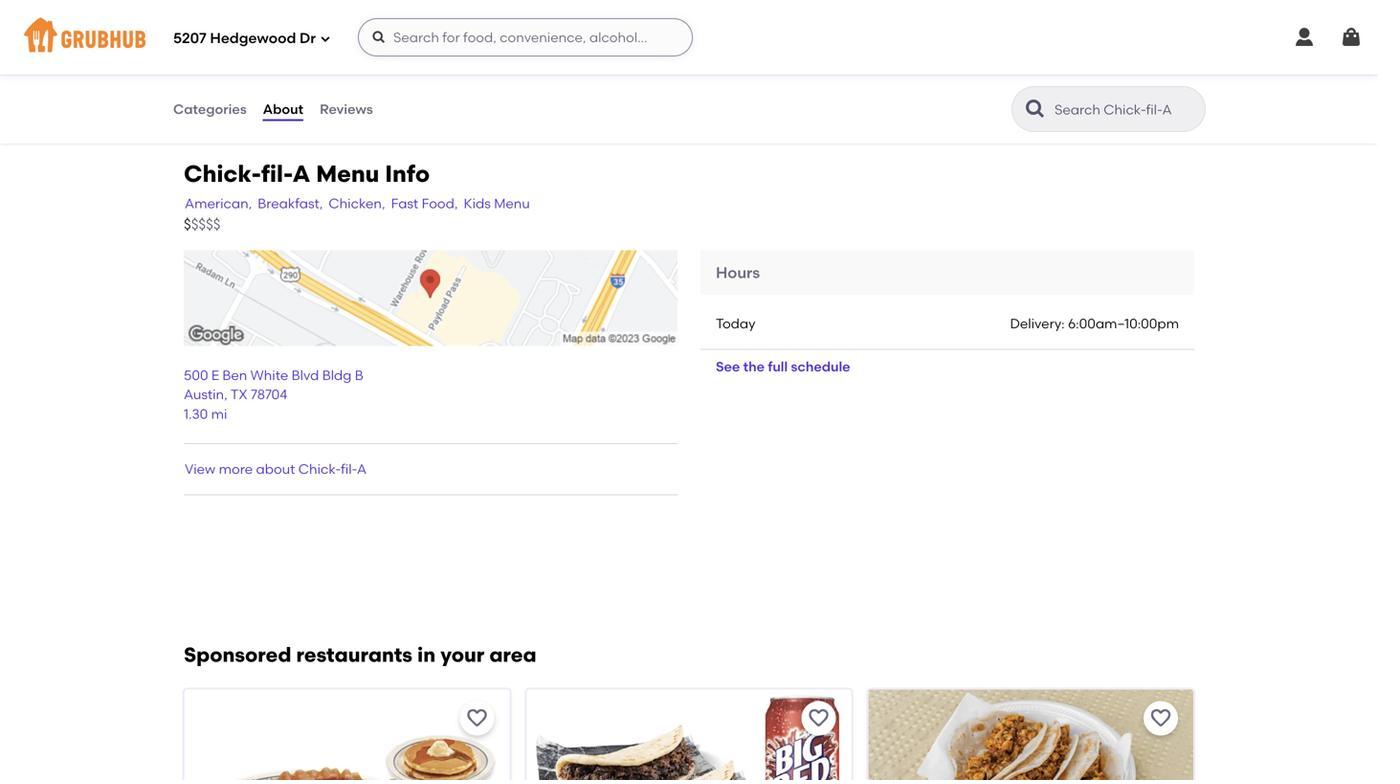 Task type: vqa. For each thing, say whether or not it's contained in the screenshot.
View
yes



Task type: locate. For each thing, give the bounding box(es) containing it.
0 horizontal spatial chick-
[[184, 160, 261, 187]]

save this restaurant image
[[466, 707, 489, 730], [808, 707, 831, 730], [1150, 707, 1173, 730]]

american, button
[[184, 193, 253, 214]]

chick- right about
[[299, 461, 341, 477]]

save this restaurant button for taqueria los chilangos logo in the bottom of the page
[[1144, 701, 1179, 736]]

0 vertical spatial fil-
[[261, 160, 293, 187]]

blvd
[[292, 367, 319, 383]]

kids
[[464, 195, 491, 212]]

0 vertical spatial menu
[[316, 160, 380, 187]]

save this restaurant button for 'ihop logo'
[[460, 701, 494, 736]]

78704
[[251, 387, 288, 403]]

menu up chicken,
[[316, 160, 380, 187]]

delivery:
[[1011, 316, 1065, 332]]

bldg
[[322, 367, 352, 383]]

6:00am–10:00pm
[[1069, 316, 1180, 332]]

a
[[293, 160, 311, 187], [357, 461, 367, 477]]

fil-
[[261, 160, 293, 187], [341, 461, 357, 477]]

chick-fil-a menu info
[[184, 160, 430, 187]]

3 save this restaurant image from the left
[[1150, 707, 1173, 730]]

taqueria los chilangos logo image
[[869, 690, 1194, 780]]

sponsored restaurants in your area
[[184, 643, 537, 667]]

1.30
[[184, 406, 208, 422]]

1 vertical spatial fil-
[[341, 461, 357, 477]]

chick-
[[184, 160, 261, 187], [299, 461, 341, 477]]

1 horizontal spatial fil-
[[341, 461, 357, 477]]

0 horizontal spatial save this restaurant image
[[466, 707, 489, 730]]

white
[[251, 367, 289, 383]]

2 horizontal spatial save this restaurant image
[[1150, 707, 1173, 730]]

save this restaurant image for taco cabana 20140 logo's save this restaurant button
[[808, 707, 831, 730]]

breakfast,
[[258, 195, 323, 212]]

kids menu button
[[463, 193, 531, 214]]

$$$$$
[[184, 216, 221, 233]]

0 horizontal spatial menu
[[316, 160, 380, 187]]

1 vertical spatial a
[[357, 461, 367, 477]]

svg image
[[1294, 26, 1317, 49], [1341, 26, 1364, 49], [372, 30, 387, 45]]

view
[[185, 461, 216, 477]]

1 horizontal spatial chick-
[[299, 461, 341, 477]]

1 horizontal spatial save this restaurant button
[[802, 701, 837, 736]]

svg image
[[320, 33, 331, 45]]

a right about
[[357, 461, 367, 477]]

1 save this restaurant button from the left
[[460, 701, 494, 736]]

delivery: 6:00am–10:00pm
[[1011, 316, 1180, 332]]

menu right kids
[[494, 195, 530, 212]]

main navigation navigation
[[0, 0, 1379, 75]]

0 horizontal spatial a
[[293, 160, 311, 187]]

3 save this restaurant button from the left
[[1144, 701, 1179, 736]]

e
[[212, 367, 219, 383]]

2 save this restaurant button from the left
[[802, 701, 837, 736]]

save this restaurant button
[[460, 701, 494, 736], [802, 701, 837, 736], [1144, 701, 1179, 736]]

a up breakfast,
[[293, 160, 311, 187]]

hedgewood
[[210, 30, 296, 47]]

search icon image
[[1025, 98, 1048, 121]]

500 e ben white blvd bldg b austin , tx 78704 1.30 mi
[[184, 367, 364, 422]]

2 save this restaurant image from the left
[[808, 707, 831, 730]]

taco cabana 20140 logo image
[[527, 690, 852, 780]]

view more about chick-fil-a
[[185, 461, 367, 477]]

sponsored
[[184, 643, 292, 667]]

area
[[490, 643, 537, 667]]

restaurants
[[296, 643, 413, 667]]

food,
[[422, 195, 458, 212]]

chick- up american,
[[184, 160, 261, 187]]

tx
[[231, 387, 248, 403]]

american,
[[185, 195, 252, 212]]

fil- right about
[[341, 461, 357, 477]]

1 save this restaurant image from the left
[[466, 707, 489, 730]]

fil- up breakfast,
[[261, 160, 293, 187]]

2 horizontal spatial save this restaurant button
[[1144, 701, 1179, 736]]

about
[[263, 101, 304, 117]]

chicken, button
[[328, 193, 386, 214]]

about
[[256, 461, 295, 477]]

1 horizontal spatial save this restaurant image
[[808, 707, 831, 730]]

5207 hedgewood dr
[[173, 30, 316, 47]]

about button
[[262, 75, 305, 144]]

0 horizontal spatial save this restaurant button
[[460, 701, 494, 736]]

info
[[385, 160, 430, 187]]

breakfast, button
[[257, 193, 324, 214]]

1 vertical spatial menu
[[494, 195, 530, 212]]

1 vertical spatial chick-
[[299, 461, 341, 477]]

mi
[[211, 406, 227, 422]]

menu
[[316, 160, 380, 187], [494, 195, 530, 212]]



Task type: describe. For each thing, give the bounding box(es) containing it.
0 horizontal spatial fil-
[[261, 160, 293, 187]]

save this restaurant image for taqueria los chilangos logo in the bottom of the page's save this restaurant button
[[1150, 707, 1173, 730]]

see
[[716, 359, 741, 375]]

schedule
[[791, 359, 851, 375]]

500
[[184, 367, 208, 383]]

8oz honey mustard sauce image
[[626, 0, 770, 27]]

chicken,
[[329, 195, 385, 212]]

1 horizontal spatial menu
[[494, 195, 530, 212]]

1 horizontal spatial a
[[357, 461, 367, 477]]

fast food, button
[[390, 193, 459, 214]]

b
[[355, 367, 364, 383]]

5207
[[173, 30, 207, 47]]

save this restaurant button for taco cabana 20140 logo
[[802, 701, 837, 736]]

save this restaurant image for save this restaurant button for 'ihop logo'
[[466, 707, 489, 730]]

the
[[744, 359, 765, 375]]

ben
[[223, 367, 247, 383]]

0 vertical spatial a
[[293, 160, 311, 187]]

fast
[[391, 195, 419, 212]]

$
[[184, 216, 191, 233]]

austin
[[184, 387, 224, 403]]

Search for food, convenience, alcohol... search field
[[358, 18, 693, 56]]

ihop logo image
[[185, 690, 510, 780]]

see the full schedule button
[[701, 350, 866, 384]]

today
[[716, 316, 756, 332]]

reviews button
[[319, 75, 374, 144]]

reviews
[[320, 101, 373, 117]]

your
[[441, 643, 485, 667]]

american, breakfast, chicken, fast food, kids menu
[[185, 195, 530, 212]]

,
[[224, 387, 228, 403]]

2 horizontal spatial svg image
[[1341, 26, 1364, 49]]

categories button
[[172, 75, 248, 144]]

hours
[[716, 263, 760, 282]]

categories
[[173, 101, 247, 117]]

more
[[219, 461, 253, 477]]

0 vertical spatial chick-
[[184, 160, 261, 187]]

see the full schedule
[[716, 359, 851, 375]]

1 horizontal spatial svg image
[[1294, 26, 1317, 49]]

in
[[418, 643, 436, 667]]

Search Chick-fil-A search field
[[1053, 101, 1200, 119]]

dr
[[300, 30, 316, 47]]

0 horizontal spatial svg image
[[372, 30, 387, 45]]

full
[[768, 359, 788, 375]]



